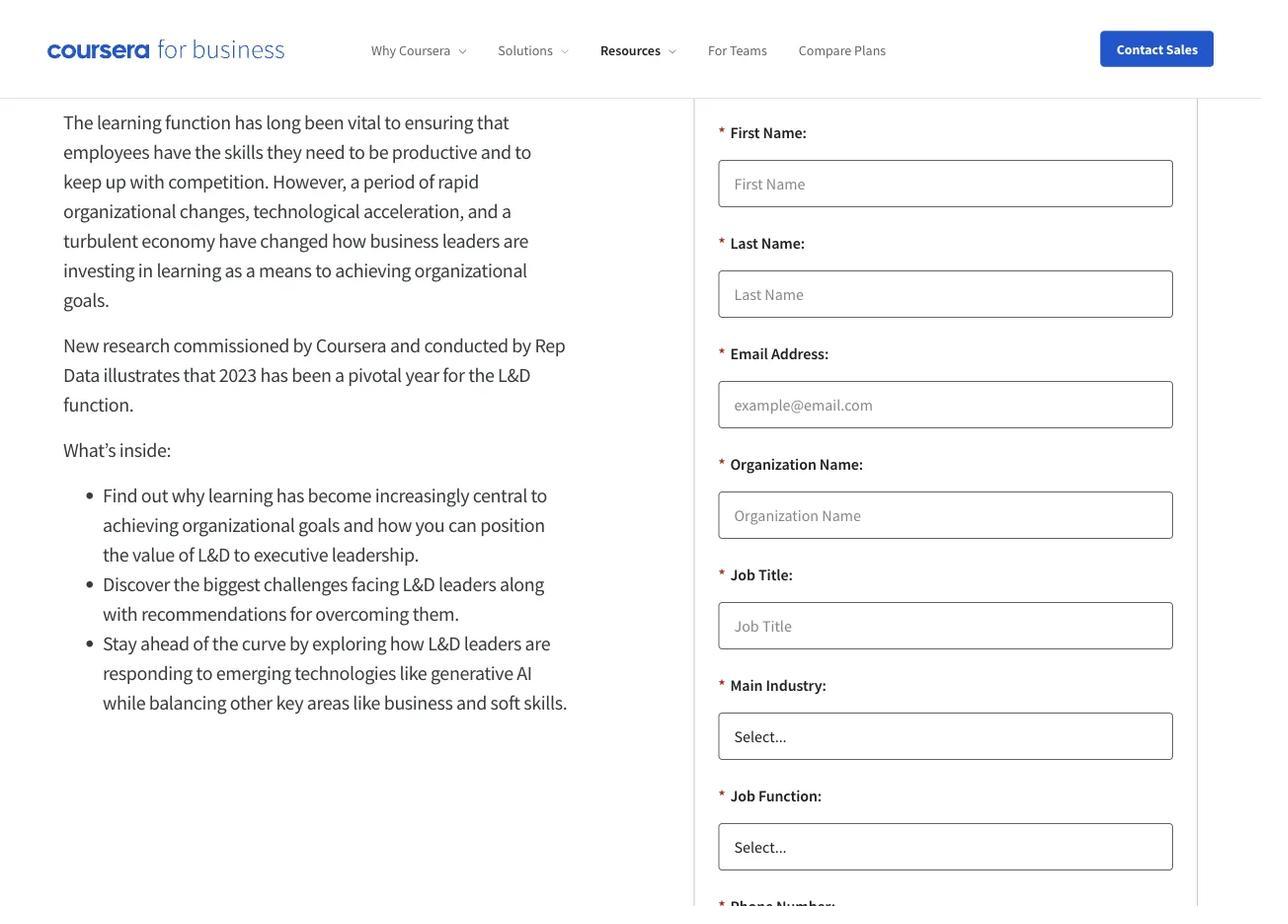 Task type: locate. For each thing, give the bounding box(es) containing it.
how up "leadership."
[[377, 514, 412, 538]]

of down "recommendations"
[[193, 632, 209, 657]]

learning up employees
[[97, 111, 161, 135]]

1 vertical spatial have
[[219, 229, 257, 254]]

the down function
[[195, 140, 221, 165]]

has inside find out why learning has become increasingly central to achieving organizational goals and how you can position the value of l&d to executive leadership. discover the biggest challenges facing l&d leaders along with recommendations for overcoming them. stay ahead of the curve by exploring how l&d leaders are responding to emerging technologies like generative ai while balancing other key areas like business and soft skills.
[[276, 484, 304, 509]]

leaders
[[442, 229, 500, 254], [439, 573, 496, 598], [464, 632, 522, 657]]

job left title:
[[730, 566, 756, 585]]

business down acceleration,
[[370, 229, 439, 254]]

Last Name text field
[[719, 271, 1174, 319]]

like left generative
[[400, 662, 427, 687]]

while
[[103, 692, 145, 716]]

goals
[[298, 514, 340, 538]]

achieving inside the learning function has long been vital to ensuring that employees have the skills they need to be productive and to keep up with competition. however, a period of rapid organizational changes, technological acceleration, and a turbulent economy have changed how business leaders are investing in learning as a means to achieving organizational goals.
[[335, 259, 411, 284]]

facing
[[351, 573, 399, 598]]

productive
[[392, 140, 477, 165]]

been left pivotal
[[292, 364, 331, 388]]

acceleration,
[[363, 200, 464, 224]]

* for * organization name:
[[719, 455, 726, 475]]

0 horizontal spatial like
[[353, 692, 380, 716]]

of right value
[[178, 543, 194, 568]]

1 horizontal spatial for
[[443, 364, 465, 388]]

ahead
[[140, 632, 189, 657]]

name: for * organization name:
[[820, 455, 864, 475]]

1 horizontal spatial coursera
[[399, 42, 451, 59]]

to right "vital" at the left of the page
[[385, 111, 401, 135]]

2 * from the top
[[719, 234, 726, 253]]

organization
[[730, 455, 817, 475]]

has inside new research commissioned by coursera and conducted by rep data illustrates that 2023 has been a pivotal year for the l&d function.
[[260, 364, 288, 388]]

been up need
[[304, 111, 344, 135]]

of down productive
[[419, 170, 434, 195]]

2 vertical spatial has
[[276, 484, 304, 509]]

2 job from the top
[[730, 787, 756, 807]]

has
[[235, 111, 262, 135], [260, 364, 288, 388], [276, 484, 304, 509]]

economy
[[142, 229, 215, 254]]

2 horizontal spatial organizational
[[415, 259, 527, 284]]

job left function:
[[730, 787, 756, 807]]

have
[[153, 140, 191, 165], [219, 229, 257, 254]]

year
[[405, 364, 439, 388]]

0 vertical spatial has
[[235, 111, 262, 135]]

achieving down acceleration,
[[335, 259, 411, 284]]

name:
[[763, 123, 807, 143], [761, 234, 805, 253], [820, 455, 864, 475]]

organizational down why
[[182, 514, 295, 538]]

* main industry:
[[719, 676, 827, 696]]

5 * from the top
[[719, 566, 726, 585]]

1 * from the top
[[719, 123, 726, 143]]

other
[[230, 692, 272, 716]]

0 vertical spatial like
[[400, 662, 427, 687]]

for teams
[[708, 42, 767, 59]]

2 vertical spatial organizational
[[182, 514, 295, 538]]

has up goals
[[276, 484, 304, 509]]

curve
[[242, 632, 286, 657]]

l&d down conducted
[[498, 364, 531, 388]]

with
[[130, 170, 165, 195], [103, 603, 138, 627]]

business inside the learning function has long been vital to ensuring that employees have the skills they need to be productive and to keep up with competition. however, a period of rapid organizational changes, technological acceleration, and a turbulent economy have changed how business leaders are investing in learning as a means to achieving organizational goals.
[[370, 229, 439, 254]]

2 vertical spatial how
[[390, 632, 424, 657]]

central
[[473, 484, 527, 509]]

job for job function:
[[730, 787, 756, 807]]

solutions
[[498, 42, 553, 59]]

why coursera link
[[371, 42, 467, 59]]

* left first
[[719, 123, 726, 143]]

means
[[259, 259, 312, 284]]

the
[[195, 140, 221, 165], [468, 364, 494, 388], [103, 543, 129, 568], [173, 573, 200, 598], [212, 632, 238, 657]]

been
[[304, 111, 344, 135], [292, 364, 331, 388]]

0 vertical spatial name:
[[763, 123, 807, 143]]

* left email
[[719, 344, 726, 364]]

how down them.
[[390, 632, 424, 657]]

0 vertical spatial for
[[443, 364, 465, 388]]

how inside the learning function has long been vital to ensuring that employees have the skills they need to be productive and to keep up with competition. however, a period of rapid organizational changes, technological acceleration, and a turbulent economy have changed how business leaders are investing in learning as a means to achieving organizational goals.
[[332, 229, 366, 254]]

l&d down them.
[[428, 632, 461, 657]]

to
[[385, 111, 401, 135], [349, 140, 365, 165], [515, 140, 531, 165], [315, 259, 332, 284], [531, 484, 547, 509], [234, 543, 250, 568], [196, 662, 212, 687]]

coursera up pivotal
[[316, 334, 387, 359]]

Job Title text field
[[719, 603, 1174, 651]]

a left pivotal
[[335, 364, 345, 388]]

0 vertical spatial coursera
[[399, 42, 451, 59]]

* for * job function:
[[719, 787, 726, 807]]

learning
[[97, 111, 161, 135], [156, 259, 221, 284], [208, 484, 273, 509]]

1 vertical spatial job
[[730, 787, 756, 807]]

achieving
[[335, 259, 411, 284], [103, 514, 179, 538]]

to right productive
[[515, 140, 531, 165]]

* left title:
[[719, 566, 726, 585]]

* organization name:
[[719, 455, 864, 475]]

and down generative
[[456, 692, 487, 716]]

of inside the learning function has long been vital to ensuring that employees have the skills they need to be productive and to keep up with competition. however, a period of rapid organizational changes, technological acceleration, and a turbulent economy have changed how business leaders are investing in learning as a means to achieving organizational goals.
[[419, 170, 434, 195]]

coursera
[[399, 42, 451, 59], [316, 334, 387, 359]]

business down generative
[[384, 692, 453, 716]]

challenges
[[264, 573, 348, 598]]

* job title:
[[719, 566, 793, 585]]

1 vertical spatial has
[[260, 364, 288, 388]]

for down challenges on the left of the page
[[290, 603, 312, 627]]

for
[[443, 364, 465, 388], [290, 603, 312, 627]]

that right ensuring
[[477, 111, 509, 135]]

business
[[370, 229, 439, 254], [384, 692, 453, 716]]

0 horizontal spatial achieving
[[103, 514, 179, 538]]

1 vertical spatial name:
[[761, 234, 805, 253]]

0 vertical spatial of
[[419, 170, 434, 195]]

leaders down rapid
[[442, 229, 500, 254]]

for inside find out why learning has become increasingly central to achieving organizational goals and how you can position the value of l&d to executive leadership. discover the biggest challenges facing l&d leaders along with recommendations for overcoming them. stay ahead of the curve by exploring how l&d leaders are responding to emerging technologies like generative ai while balancing other key areas like business and soft skills.
[[290, 603, 312, 627]]

1 vertical spatial business
[[384, 692, 453, 716]]

skills.
[[524, 692, 567, 716]]

0 vertical spatial are
[[503, 229, 529, 254]]

to up "balancing"
[[196, 662, 212, 687]]

0 vertical spatial have
[[153, 140, 191, 165]]

the inside the learning function has long been vital to ensuring that employees have the skills they need to be productive and to keep up with competition. however, a period of rapid organizational changes, technological acceleration, and a turbulent economy have changed how business leaders are investing in learning as a means to achieving organizational goals.
[[195, 140, 221, 165]]

0 vertical spatial job
[[730, 566, 756, 585]]

0 vertical spatial business
[[370, 229, 439, 254]]

pivotal
[[348, 364, 402, 388]]

0 vertical spatial achieving
[[335, 259, 411, 284]]

0 horizontal spatial have
[[153, 140, 191, 165]]

0 vertical spatial leaders
[[442, 229, 500, 254]]

3 * from the top
[[719, 344, 726, 364]]

for teams link
[[708, 42, 767, 59]]

like
[[400, 662, 427, 687], [353, 692, 380, 716]]

1 horizontal spatial achieving
[[335, 259, 411, 284]]

job for job title:
[[730, 566, 756, 585]]

are
[[503, 229, 529, 254], [525, 632, 550, 657]]

* for * job title:
[[719, 566, 726, 585]]

by right "curve"
[[289, 632, 309, 657]]

need
[[305, 140, 345, 165]]

1 vertical spatial organizational
[[415, 259, 527, 284]]

ai
[[517, 662, 532, 687]]

for right the year
[[443, 364, 465, 388]]

leaders up generative
[[464, 632, 522, 657]]

the down conducted
[[468, 364, 494, 388]]

leaders up them.
[[439, 573, 496, 598]]

become
[[308, 484, 372, 509]]

and inside new research commissioned by coursera and conducted by rep data illustrates that 2023 has been a pivotal year for the l&d function.
[[390, 334, 421, 359]]

* for * first name:
[[719, 123, 726, 143]]

data
[[63, 364, 100, 388]]

like down technologies
[[353, 692, 380, 716]]

a left period
[[350, 170, 360, 195]]

0 vertical spatial how
[[332, 229, 366, 254]]

with up stay
[[103, 603, 138, 627]]

as
[[225, 259, 242, 284]]

teams
[[730, 42, 767, 59]]

can
[[448, 514, 477, 538]]

in
[[138, 259, 153, 284]]

6 * from the top
[[719, 676, 726, 696]]

a
[[350, 170, 360, 195], [502, 200, 511, 224], [246, 259, 255, 284], [335, 364, 345, 388]]

period
[[363, 170, 415, 195]]

have down function
[[153, 140, 191, 165]]

0 horizontal spatial that
[[183, 364, 215, 388]]

has up skills
[[235, 111, 262, 135]]

* left function:
[[719, 787, 726, 807]]

has right 2023
[[260, 364, 288, 388]]

have up as
[[219, 229, 257, 254]]

main
[[730, 676, 763, 696]]

0 horizontal spatial coursera
[[316, 334, 387, 359]]

by
[[293, 334, 312, 359], [512, 334, 531, 359], [289, 632, 309, 657]]

* left organization
[[719, 455, 726, 475]]

biggest
[[203, 573, 260, 598]]

leadership.
[[332, 543, 419, 568]]

7 * from the top
[[719, 787, 726, 807]]

name: right last
[[761, 234, 805, 253]]

title:
[[759, 566, 793, 585]]

0 vertical spatial with
[[130, 170, 165, 195]]

function:
[[759, 787, 822, 807]]

4 * from the top
[[719, 455, 726, 475]]

1 vertical spatial learning
[[156, 259, 221, 284]]

organizational down up at the top left of the page
[[63, 200, 176, 224]]

that left 2023
[[183, 364, 215, 388]]

1 horizontal spatial have
[[219, 229, 257, 254]]

1 horizontal spatial organizational
[[182, 514, 295, 538]]

0 vertical spatial learning
[[97, 111, 161, 135]]

to right central
[[531, 484, 547, 509]]

rapid
[[438, 170, 479, 195]]

for inside new research commissioned by coursera and conducted by rep data illustrates that 2023 has been a pivotal year for the l&d function.
[[443, 364, 465, 388]]

achieving up value
[[103, 514, 179, 538]]

and right productive
[[481, 140, 512, 165]]

2 vertical spatial name:
[[820, 455, 864, 475]]

find out why learning has become increasingly central to achieving organizational goals and how you can position the value of l&d to executive leadership. discover the biggest challenges facing l&d leaders along with recommendations for overcoming them. stay ahead of the curve by exploring how l&d leaders are responding to emerging technologies like generative ai while balancing other key areas like business and soft skills.
[[103, 484, 567, 716]]

name: right first
[[763, 123, 807, 143]]

coursera right why
[[399, 42, 451, 59]]

1 horizontal spatial that
[[477, 111, 509, 135]]

keep
[[63, 170, 102, 195]]

and down rapid
[[468, 200, 498, 224]]

1 horizontal spatial like
[[400, 662, 427, 687]]

1 vertical spatial achieving
[[103, 514, 179, 538]]

*
[[719, 123, 726, 143], [719, 234, 726, 253], [719, 344, 726, 364], [719, 455, 726, 475], [719, 566, 726, 585], [719, 676, 726, 696], [719, 787, 726, 807]]

generative
[[431, 662, 513, 687]]

a right as
[[246, 259, 255, 284]]

responding
[[103, 662, 193, 687]]

the learning function has long been vital to ensuring that employees have the skills they need to be productive and to keep up with competition. however, a period of rapid organizational changes, technological acceleration, and a turbulent economy have changed how business leaders are investing in learning as a means to achieving organizational goals.
[[63, 111, 531, 313]]

1 vertical spatial with
[[103, 603, 138, 627]]

1 vertical spatial coursera
[[316, 334, 387, 359]]

learning down the economy
[[156, 259, 221, 284]]

0 horizontal spatial organizational
[[63, 200, 176, 224]]

stay
[[103, 632, 137, 657]]

name: right organization
[[820, 455, 864, 475]]

1 vertical spatial that
[[183, 364, 215, 388]]

2 vertical spatial learning
[[208, 484, 273, 509]]

are inside find out why learning has become increasingly central to achieving organizational goals and how you can position the value of l&d to executive leadership. discover the biggest challenges facing l&d leaders along with recommendations for overcoming them. stay ahead of the curve by exploring how l&d leaders are responding to emerging technologies like generative ai while balancing other key areas like business and soft skills.
[[525, 632, 550, 657]]

and up the year
[[390, 334, 421, 359]]

compare
[[799, 42, 852, 59]]

along
[[500, 573, 544, 598]]

recommendations
[[141, 603, 286, 627]]

why coursera
[[371, 42, 451, 59]]

be
[[369, 140, 388, 165]]

learning right why
[[208, 484, 273, 509]]

l&d
[[498, 364, 531, 388], [198, 543, 230, 568], [403, 573, 435, 598], [428, 632, 461, 657]]

to left be
[[349, 140, 365, 165]]

organizational up conducted
[[415, 259, 527, 284]]

what's
[[63, 439, 116, 463]]

contact sales button
[[1101, 31, 1214, 67]]

how
[[332, 229, 366, 254], [377, 514, 412, 538], [390, 632, 424, 657]]

how down technological
[[332, 229, 366, 254]]

1 vertical spatial for
[[290, 603, 312, 627]]

with inside the learning function has long been vital to ensuring that employees have the skills they need to be productive and to keep up with competition. however, a period of rapid organizational changes, technological acceleration, and a turbulent economy have changed how business leaders are investing in learning as a means to achieving organizational goals.
[[130, 170, 165, 195]]

1 vertical spatial been
[[292, 364, 331, 388]]

and
[[481, 140, 512, 165], [468, 200, 498, 224], [390, 334, 421, 359], [343, 514, 374, 538], [456, 692, 487, 716]]

coursera inside new research commissioned by coursera and conducted by rep data illustrates that 2023 has been a pivotal year for the l&d function.
[[316, 334, 387, 359]]

1 job from the top
[[730, 566, 756, 585]]

with right up at the top left of the page
[[130, 170, 165, 195]]

0 vertical spatial been
[[304, 111, 344, 135]]

* for * email address:
[[719, 344, 726, 364]]

0 horizontal spatial for
[[290, 603, 312, 627]]

research
[[102, 334, 170, 359]]

0 vertical spatial that
[[477, 111, 509, 135]]

value
[[132, 543, 175, 568]]

* left main
[[719, 676, 726, 696]]

* left last
[[719, 234, 726, 253]]

1 vertical spatial are
[[525, 632, 550, 657]]

1 vertical spatial leaders
[[439, 573, 496, 598]]

by inside find out why learning has become increasingly central to achieving organizational goals and how you can position the value of l&d to executive leadership. discover the biggest challenges facing l&d leaders along with recommendations for overcoming them. stay ahead of the curve by exploring how l&d leaders are responding to emerging technologies like generative ai while balancing other key areas like business and soft skills.
[[289, 632, 309, 657]]

* for * main industry:
[[719, 676, 726, 696]]

organizational inside find out why learning has become increasingly central to achieving organizational goals and how you can position the value of l&d to executive leadership. discover the biggest challenges facing l&d leaders along with recommendations for overcoming them. stay ahead of the curve by exploring how l&d leaders are responding to emerging technologies like generative ai while balancing other key areas like business and soft skills.
[[182, 514, 295, 538]]



Task type: describe. For each thing, give the bounding box(es) containing it.
soft
[[490, 692, 520, 716]]

* first name:
[[719, 123, 807, 143]]

however,
[[273, 170, 347, 195]]

sales
[[1167, 40, 1198, 58]]

compare plans link
[[799, 42, 886, 59]]

inside:
[[119, 439, 171, 463]]

business inside find out why learning has become increasingly central to achieving organizational goals and how you can position the value of l&d to executive leadership. discover the biggest challenges facing l&d leaders along with recommendations for overcoming them. stay ahead of the curve by exploring how l&d leaders are responding to emerging technologies like generative ai while balancing other key areas like business and soft skills.
[[384, 692, 453, 716]]

2 vertical spatial leaders
[[464, 632, 522, 657]]

First Name text field
[[719, 161, 1174, 208]]

learning inside find out why learning has become increasingly central to achieving organizational goals and how you can position the value of l&d to executive leadership. discover the biggest challenges facing l&d leaders along with recommendations for overcoming them. stay ahead of the curve by exploring how l&d leaders are responding to emerging technologies like generative ai while balancing other key areas like business and soft skills.
[[208, 484, 273, 509]]

Organization Name text field
[[719, 492, 1174, 540]]

long
[[266, 111, 301, 135]]

with inside find out why learning has become increasingly central to achieving organizational goals and how you can position the value of l&d to executive leadership. discover the biggest challenges facing l&d leaders along with recommendations for overcoming them. stay ahead of the curve by exploring how l&d leaders are responding to emerging technologies like generative ai while balancing other key areas like business and soft skills.
[[103, 603, 138, 627]]

contact
[[1117, 40, 1164, 58]]

out
[[141, 484, 168, 509]]

and up "leadership."
[[343, 514, 374, 538]]

what's inside:
[[63, 439, 171, 463]]

2023
[[219, 364, 257, 388]]

to right means
[[315, 259, 332, 284]]

investing
[[63, 259, 134, 284]]

balancing
[[149, 692, 226, 716]]

function
[[165, 111, 231, 135]]

exploring
[[312, 632, 386, 657]]

a right acceleration,
[[502, 200, 511, 224]]

illustrates
[[103, 364, 180, 388]]

achieving inside find out why learning has become increasingly central to achieving organizational goals and how you can position the value of l&d to executive leadership. discover the biggest challenges facing l&d leaders along with recommendations for overcoming them. stay ahead of the curve by exploring how l&d leaders are responding to emerging technologies like generative ai while balancing other key areas like business and soft skills.
[[103, 514, 179, 538]]

that inside the learning function has long been vital to ensuring that employees have the skills they need to be productive and to keep up with competition. however, a period of rapid organizational changes, technological acceleration, and a turbulent economy have changed how business leaders are investing in learning as a means to achieving organizational goals.
[[477, 111, 509, 135]]

contact sales
[[1117, 40, 1198, 58]]

a inside new research commissioned by coursera and conducted by rep data illustrates that 2023 has been a pivotal year for the l&d function.
[[335, 364, 345, 388]]

you
[[415, 514, 445, 538]]

key
[[276, 692, 303, 716]]

0 vertical spatial organizational
[[63, 200, 176, 224]]

why
[[371, 42, 396, 59]]

1 vertical spatial how
[[377, 514, 412, 538]]

them.
[[413, 603, 459, 627]]

industry:
[[766, 676, 827, 696]]

changed
[[260, 229, 328, 254]]

* email address:
[[719, 344, 829, 364]]

for
[[708, 42, 727, 59]]

l&d up biggest
[[198, 543, 230, 568]]

why
[[172, 484, 205, 509]]

email
[[730, 344, 768, 364]]

l&d inside new research commissioned by coursera and conducted by rep data illustrates that 2023 has been a pivotal year for the l&d function.
[[498, 364, 531, 388]]

they
[[267, 140, 302, 165]]

executive
[[254, 543, 328, 568]]

rep
[[535, 334, 565, 359]]

increasingly
[[375, 484, 469, 509]]

name: for * last name:
[[761, 234, 805, 253]]

by right commissioned
[[293, 334, 312, 359]]

* job function:
[[719, 787, 822, 807]]

solutions link
[[498, 42, 569, 59]]

are inside the learning function has long been vital to ensuring that employees have the skills they need to be productive and to keep up with competition. however, a period of rapid organizational changes, technological acceleration, and a turbulent economy have changed how business leaders are investing in learning as a means to achieving organizational goals.
[[503, 229, 529, 254]]

plans
[[855, 42, 886, 59]]

last
[[730, 234, 758, 253]]

has inside the learning function has long been vital to ensuring that employees have the skills they need to be productive and to keep up with competition. however, a period of rapid organizational changes, technological acceleration, and a turbulent economy have changed how business leaders are investing in learning as a means to achieving organizational goals.
[[235, 111, 262, 135]]

compare plans
[[799, 42, 886, 59]]

the
[[63, 111, 93, 135]]

first
[[730, 123, 760, 143]]

the inside new research commissioned by coursera and conducted by rep data illustrates that 2023 has been a pivotal year for the l&d function.
[[468, 364, 494, 388]]

the down "recommendations"
[[212, 632, 238, 657]]

* for * last name:
[[719, 234, 726, 253]]

employees
[[63, 140, 150, 165]]

resources
[[601, 42, 661, 59]]

function.
[[63, 393, 134, 418]]

changes,
[[180, 200, 250, 224]]

leaders inside the learning function has long been vital to ensuring that employees have the skills they need to be productive and to keep up with competition. however, a period of rapid organizational changes, technological acceleration, and a turbulent economy have changed how business leaders are investing in learning as a means to achieving organizational goals.
[[442, 229, 500, 254]]

that inside new research commissioned by coursera and conducted by rep data illustrates that 2023 has been a pivotal year for the l&d function.
[[183, 364, 215, 388]]

1 vertical spatial of
[[178, 543, 194, 568]]

turbulent
[[63, 229, 138, 254]]

technological
[[253, 200, 360, 224]]

find
[[103, 484, 138, 509]]

been inside new research commissioned by coursera and conducted by rep data illustrates that 2023 has been a pivotal year for the l&d function.
[[292, 364, 331, 388]]

l&d up them.
[[403, 573, 435, 598]]

example@email.com email field
[[719, 382, 1174, 429]]

position
[[480, 514, 545, 538]]

skills
[[224, 140, 263, 165]]

the up "recommendations"
[[173, 573, 200, 598]]

been inside the learning function has long been vital to ensuring that employees have the skills they need to be productive and to keep up with competition. however, a period of rapid organizational changes, technological acceleration, and a turbulent economy have changed how business leaders are investing in learning as a means to achieving organizational goals.
[[304, 111, 344, 135]]

areas
[[307, 692, 349, 716]]

name: for * first name:
[[763, 123, 807, 143]]

overcoming
[[315, 603, 409, 627]]

by left the rep
[[512, 334, 531, 359]]

ensuring
[[404, 111, 473, 135]]

the up discover
[[103, 543, 129, 568]]

address:
[[771, 344, 829, 364]]

conducted
[[424, 334, 508, 359]]

competition.
[[168, 170, 269, 195]]

up
[[105, 170, 126, 195]]

new research commissioned by coursera and conducted by rep data illustrates that 2023 has been a pivotal year for the l&d function.
[[63, 334, 565, 418]]

technologies
[[295, 662, 396, 687]]

2 vertical spatial of
[[193, 632, 209, 657]]

commissioned
[[173, 334, 289, 359]]

resources link
[[601, 42, 677, 59]]

1 vertical spatial like
[[353, 692, 380, 716]]

to up biggest
[[234, 543, 250, 568]]

coursera for business image
[[47, 39, 285, 59]]



Task type: vqa. For each thing, say whether or not it's contained in the screenshot.
Find out why learning has become increasingly central to achieving organizational goals and how you can position the value of L&D to executive leadership. Discover the biggest challenges facing L&D leaders along with recommendations for overcoming them. Stay ahead of the curve by exploring how L&D leaders are responding to emerging technologies like generative AI while balancing other key areas like business and soft skills.
yes



